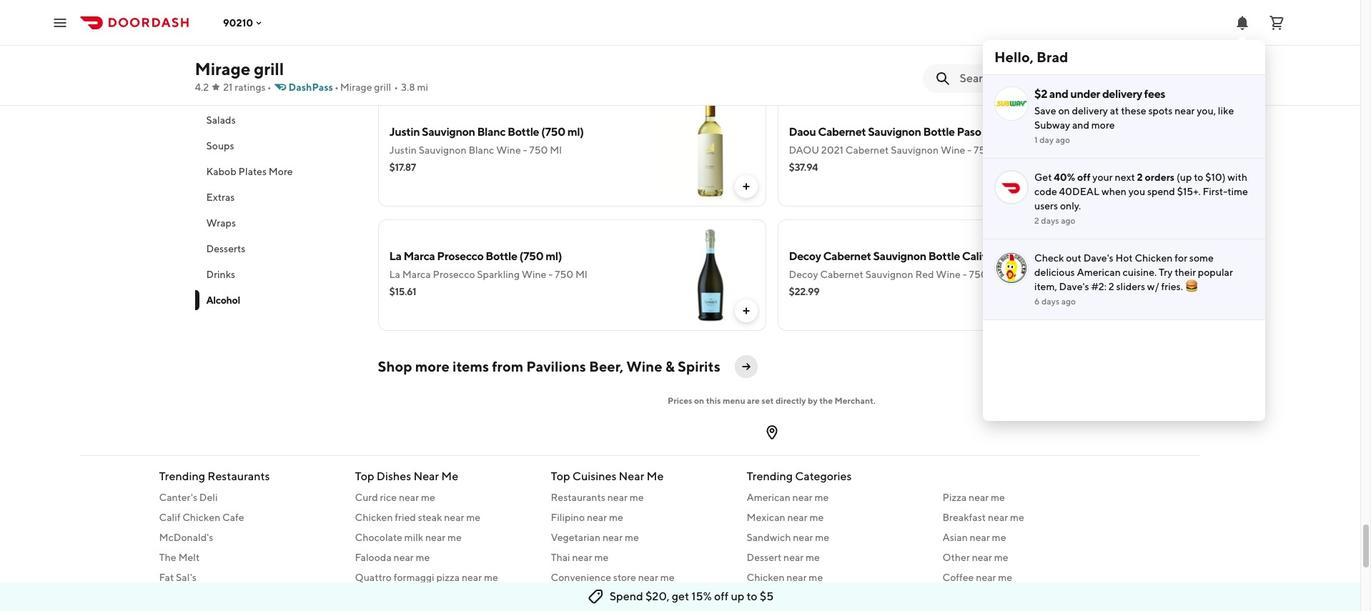 Task type: vqa. For each thing, say whether or not it's contained in the screenshot.
21 ratings •
yes



Task type: describe. For each thing, give the bounding box(es) containing it.
- inside la marca prosecco bottle (750 ml) la marca prosecco sparkling wine - 750 ml $15.61
[[549, 269, 553, 280]]

1 horizontal spatial restaurants
[[551, 492, 606, 503]]

1 vertical spatial more
[[415, 358, 450, 375]]

(up to $10) with code 40deal when you spend $15+. first-time users only.
[[1035, 172, 1248, 212]]

ml) inside decoy cabernet sauvignon bottle california (750 ml) decoy cabernet sauvignon red wine - 750 ml $22.99
[[1040, 250, 1056, 263]]

wine inside daou cabernet sauvignon bottle paso robles (750 ml) daou 2021 cabernet sauvignon wine - 750 ml $37.94
[[941, 144, 966, 156]]

1 vertical spatial blanc
[[477, 125, 506, 139]]

bottle for decoy cabernet sauvignon bottle california (750 ml)
[[929, 250, 960, 263]]

me for sandwich near me
[[815, 532, 830, 543]]

reviews button
[[195, 30, 361, 56]]

fat sal's link
[[159, 571, 338, 585]]

1 decoy from the top
[[789, 250, 821, 263]]

.
[[874, 395, 876, 406]]

2 days ago
[[1035, 215, 1076, 226]]

ago inside the check out dave's hot chicken for some delicious american cuisine. try their popular item, dave's #2: 2 sliders w/ fries.  🍔 6 days ago
[[1062, 296, 1076, 307]]

other near me
[[943, 552, 1009, 563]]

0 horizontal spatial to
[[747, 590, 758, 603]]

0 horizontal spatial off
[[714, 590, 729, 603]]

daou
[[789, 125, 816, 139]]

rice
[[380, 492, 397, 503]]

with
[[1228, 172, 1248, 183]]

2 decoy from the top
[[789, 269, 818, 280]]

trending categories
[[747, 470, 852, 483]]

ml inside daou cabernet sauvignon bottle paso robles (750 ml) daou 2021 cabernet sauvignon wine - 750 ml $37.94
[[995, 144, 1007, 156]]

from
[[492, 358, 524, 375]]

2 vertical spatial blanc
[[469, 144, 494, 156]]

me for vegetarian near me
[[625, 532, 639, 543]]

justin sauvignon blanc bottle (750 ml) image
[[655, 95, 766, 207]]

- inside justin sauvignon blanc bottle (750 ml) justin sauvignon blanc wine - 750 ml $17.87
[[523, 144, 527, 156]]

near for restaurants near me
[[608, 492, 628, 503]]

sandwich
[[747, 532, 791, 543]]

2 inside the check out dave's hot chicken for some delicious american cuisine. try their popular item, dave's #2: 2 sliders w/ fries.  🍔 6 days ago
[[1109, 281, 1115, 292]]

near for vegetarian near me
[[603, 532, 623, 543]]

beer,
[[589, 358, 624, 375]]

me for other near me
[[994, 552, 1009, 563]]

daou cabernet sauvignon bottle paso robles (750 ml) daou 2021 cabernet sauvignon wine - 750 ml $37.94
[[789, 125, 1063, 173]]

featured items
[[206, 11, 275, 23]]

near for falooda near me
[[394, 552, 414, 563]]

0 items, open order cart image
[[1268, 14, 1286, 31]]

dessert
[[747, 552, 782, 563]]

me right pizza
[[484, 572, 498, 583]]

750 inside justin sauvignon blanc bottle (750 ml) justin sauvignon blanc wine - 750 ml $17.87
[[529, 144, 548, 156]]

salads button
[[195, 107, 361, 133]]

directly
[[776, 395, 806, 406]]

vegetarian near me
[[551, 532, 639, 543]]

extras button
[[195, 184, 361, 210]]

grill for mirage grill
[[254, 59, 284, 79]]

near for dishes
[[414, 470, 439, 483]]

bottle for daou cabernet sauvignon bottle paso robles (750 ml)
[[923, 125, 955, 139]]

wine inside oyster bay sauvignon blanc white wine - 750ml $15.32
[[949, 20, 974, 31]]

1 justin from the top
[[389, 125, 420, 139]]

for
[[1175, 252, 1188, 264]]

popular
[[1198, 267, 1233, 278]]

21 ratings •
[[223, 82, 271, 93]]

more inside the $2 and under delivery fees save on delivery at these spots near you, like subway and more 1 day ago
[[1092, 119, 1115, 131]]

cafe
[[222, 512, 244, 523]]

under
[[1071, 87, 1101, 101]]

you
[[1129, 186, 1146, 197]]

pizza near me link
[[943, 491, 1122, 505]]

only.
[[1060, 200, 1081, 212]]

0 vertical spatial dave's
[[1084, 252, 1114, 264]]

2021
[[821, 144, 844, 156]]

open menu image
[[51, 14, 69, 31]]

near down steak
[[425, 532, 446, 543]]

1 vertical spatial and
[[1072, 119, 1090, 131]]

asian near me link
[[943, 531, 1122, 545]]

near for asian near me
[[970, 532, 990, 543]]

coffee
[[943, 572, 974, 583]]

me for filipino near me
[[609, 512, 623, 523]]

on inside the $2 and under delivery fees save on delivery at these spots near you, like subway and more 1 day ago
[[1059, 105, 1070, 117]]

daou cabernet sauvignon bottle paso robles (750 ml) image
[[1054, 95, 1166, 207]]

calif chicken cafe
[[159, 512, 244, 523]]

mirage for mirage grill • 3.8 mi
[[340, 82, 372, 93]]

3.8
[[401, 82, 415, 93]]

decoy cabernet sauvignon bottle california (750 ml) decoy cabernet sauvignon red wine - 750 ml $22.99
[[789, 250, 1056, 297]]

oyster bay sauvignon blanc white wine - 750ml $15.32
[[789, 20, 1012, 49]]

me for coffee near me
[[998, 572, 1013, 583]]

wine inside decoy cabernet sauvignon bottle california (750 ml) decoy cabernet sauvignon red wine - 750 ml $22.99
[[936, 269, 961, 280]]

by
[[808, 395, 818, 406]]

me down chicken fried steak near me link
[[448, 532, 462, 543]]

pizza
[[943, 492, 967, 503]]

trending for trending restaurants
[[159, 470, 205, 483]]

wraps
[[206, 217, 236, 229]]

item,
[[1035, 281, 1057, 292]]

oyster bay sauvignon blanc bottle marlborough (750 ml) image
[[1054, 0, 1166, 82]]

sal's
[[176, 572, 197, 583]]

time
[[1228, 186, 1248, 197]]

mcdonald's
[[159, 532, 213, 543]]

restaurants near me
[[551, 492, 644, 503]]

0 horizontal spatial and
[[1050, 87, 1069, 101]]

vegetarian near me link
[[551, 531, 730, 545]]

add item to cart image for decoy cabernet sauvignon bottle california (750 ml)
[[1140, 305, 1152, 317]]

some
[[1190, 252, 1214, 264]]

750 inside daou cabernet sauvignon bottle paso robles (750 ml) daou 2021 cabernet sauvignon wine - 750 ml $37.94
[[974, 144, 993, 156]]

items for featured items
[[250, 11, 275, 23]]

(750 inside daou cabernet sauvignon bottle paso robles (750 ml) daou 2021 cabernet sauvignon wine - 750 ml $37.94
[[1020, 125, 1045, 139]]

1 vertical spatial marca
[[402, 269, 431, 280]]

other near me link
[[943, 551, 1122, 565]]

save
[[1035, 105, 1057, 117]]

me for mexican near me
[[810, 512, 824, 523]]

$10)
[[1206, 172, 1226, 183]]

750 inside decoy cabernet sauvignon bottle california (750 ml) decoy cabernet sauvignon red wine - 750 ml $22.99
[[969, 269, 988, 280]]

curd rice near me
[[355, 492, 435, 503]]

wraps button
[[195, 210, 361, 236]]

top for top cuisines near me
[[551, 470, 570, 483]]

to inside "(up to $10) with code 40deal when you spend $15+. first-time users only."
[[1194, 172, 1204, 183]]

near for breakfast near me
[[988, 512, 1008, 523]]

750 inside la marca prosecco bottle (750 ml) la marca prosecco sparkling wine - 750 ml $15.61
[[555, 269, 574, 280]]

750ml
[[982, 20, 1012, 31]]

me for chicken near me
[[809, 572, 823, 583]]

me for asian near me
[[992, 532, 1006, 543]]

the
[[820, 395, 833, 406]]

ml) inside daou cabernet sauvignon bottle paso robles (750 ml) daou 2021 cabernet sauvignon wine - 750 ml $37.94
[[1047, 125, 1063, 139]]

white
[[919, 20, 947, 31]]

curd
[[355, 492, 378, 503]]

chocolate milk near me link
[[355, 531, 534, 545]]

mirage grill • 3.8 mi
[[340, 82, 428, 93]]

prices on this menu are set directly by the merchant .
[[668, 395, 876, 406]]

me for restaurants near me
[[630, 492, 644, 503]]

near up fried
[[399, 492, 419, 503]]

cuisine.
[[1123, 267, 1157, 278]]

ml) inside justin sauvignon blanc bottle (750 ml) justin sauvignon blanc wine - 750 ml $17.87
[[568, 125, 584, 139]]

- inside decoy cabernet sauvignon bottle california (750 ml) decoy cabernet sauvignon red wine - 750 ml $22.99
[[963, 269, 967, 280]]

$2
[[1035, 87, 1048, 101]]

justin sauvignon blanc bottle (750 ml) justin sauvignon blanc wine - 750 ml $17.87
[[389, 125, 584, 173]]

mirage for mirage grill
[[195, 59, 250, 79]]

near for pizza near me
[[969, 492, 989, 503]]

1 la from the top
[[389, 250, 402, 263]]

decoy cabernet sauvignon bottle california (750 ml) image
[[1054, 220, 1166, 331]]

wine inside justin sauvignon blanc bottle (750 ml) justin sauvignon blanc wine - 750 ml $17.87
[[496, 144, 521, 156]]

me for top cuisines near me
[[647, 470, 664, 483]]

filipino near me
[[551, 512, 623, 523]]

me up $20,
[[660, 572, 675, 583]]

me for falooda near me
[[416, 552, 430, 563]]

• for mirage grill • 3.8 mi
[[394, 82, 398, 93]]

pizza
[[436, 572, 460, 583]]

top dishes near me
[[355, 470, 458, 483]]

store
[[613, 572, 636, 583]]

popular
[[206, 63, 242, 74]]

are
[[747, 395, 760, 406]]

mi
[[417, 82, 428, 93]]

quattro formaggi pizza near me
[[355, 572, 498, 583]]

the melt
[[159, 552, 200, 563]]

near up $20,
[[638, 572, 658, 583]]

up
[[731, 590, 745, 603]]

ratings
[[235, 82, 266, 93]]

near for cuisines
[[619, 470, 644, 483]]

(750 inside justin sauvignon blanc bottle (750 ml) justin sauvignon blanc wine - 750 ml $17.87
[[541, 125, 566, 139]]

$37.94
[[789, 162, 818, 173]]

spirits
[[678, 358, 721, 375]]

breakfast
[[943, 512, 986, 523]]

chicken up $5
[[747, 572, 785, 583]]

$20,
[[646, 590, 670, 603]]

spend
[[610, 590, 643, 603]]

ago inside the $2 and under delivery fees save on delivery at these spots near you, like subway and more 1 day ago
[[1056, 134, 1071, 145]]

add item to cart image for daou cabernet sauvignon bottle paso robles (750 ml)
[[1140, 181, 1152, 192]]

mexican near me
[[747, 512, 824, 523]]

vegetarian
[[551, 532, 601, 543]]

paso
[[957, 125, 981, 139]]

your
[[1093, 172, 1113, 183]]

items for popular items
[[244, 63, 269, 74]]

chicken up chocolate
[[355, 512, 393, 523]]

the melt link
[[159, 551, 338, 565]]



Task type: locate. For each thing, give the bounding box(es) containing it.
me inside 'link'
[[998, 572, 1013, 583]]

thai
[[551, 552, 570, 563]]

add item to cart image
[[1140, 181, 1152, 192], [740, 305, 752, 317], [1140, 305, 1152, 317]]

ago right day
[[1056, 134, 1071, 145]]

prosecco left sparkling
[[433, 269, 475, 280]]

bottle
[[508, 125, 539, 139], [923, 125, 955, 139], [486, 250, 517, 263], [929, 250, 960, 263]]

me for pizza near me
[[991, 492, 1005, 503]]

me down breakfast near me
[[992, 532, 1006, 543]]

0 vertical spatial mirage
[[195, 59, 250, 79]]

1 horizontal spatial to
[[1194, 172, 1204, 183]]

1 horizontal spatial american
[[1077, 267, 1121, 278]]

0 horizontal spatial american
[[747, 492, 791, 503]]

near down top cuisines near me
[[608, 492, 628, 503]]

1 vertical spatial items
[[244, 63, 269, 74]]

me for top dishes near me
[[441, 470, 458, 483]]

1 horizontal spatial near
[[619, 470, 644, 483]]

$22.99
[[389, 37, 420, 49], [789, 286, 820, 297]]

thai near me link
[[551, 551, 730, 565]]

milk
[[404, 532, 423, 543]]

shop more items from pavilions beer, wine & spirits
[[378, 358, 721, 375]]

near down the sandwich near me
[[784, 552, 804, 563]]

when
[[1102, 186, 1127, 197]]

3 • from the left
[[394, 82, 398, 93]]

ml inside la marca prosecco bottle (750 ml) la marca prosecco sparkling wine - 750 ml $15.61
[[576, 269, 588, 280]]

4.2
[[195, 82, 209, 93]]

me up the filipino near me link
[[630, 492, 644, 503]]

me down vegetarian near me
[[594, 552, 609, 563]]

near for chicken near me
[[787, 572, 807, 583]]

0 vertical spatial grill
[[254, 59, 284, 79]]

near up convenience
[[572, 552, 592, 563]]

1 vertical spatial $22.99
[[789, 286, 820, 297]]

near for mexican near me
[[788, 512, 808, 523]]

1 horizontal spatial off
[[1078, 172, 1091, 183]]

bottle inside daou cabernet sauvignon bottle paso robles (750 ml) daou 2021 cabernet sauvignon wine - 750 ml $37.94
[[923, 125, 955, 139]]

- inside oyster bay sauvignon blanc white wine - 750ml $15.32
[[976, 20, 980, 31]]

dessert near me link
[[747, 551, 926, 565]]

featured
[[206, 11, 248, 23]]

• for 21 ratings •
[[267, 82, 271, 93]]

soups
[[206, 140, 234, 152]]

mirage right dashpass • on the top of the page
[[340, 82, 372, 93]]

(750 inside la marca prosecco bottle (750 ml) la marca prosecco sparkling wine - 750 ml $15.61
[[519, 250, 544, 263]]

bottle for justin sauvignon blanc bottle (750 ml)
[[508, 125, 539, 139]]

1 me from the left
[[441, 470, 458, 483]]

other
[[943, 552, 970, 563]]

filipino
[[551, 512, 585, 523]]

0 vertical spatial justin
[[389, 125, 420, 139]]

1 vertical spatial grill
[[374, 82, 391, 93]]

fried
[[395, 512, 416, 523]]

trending up american near me
[[747, 470, 793, 483]]

users
[[1035, 200, 1058, 212]]

trending
[[159, 470, 205, 483], [747, 470, 793, 483]]

deli
[[199, 492, 218, 503]]

near down filipino near me
[[603, 532, 623, 543]]

near down restaurants near me
[[587, 512, 607, 523]]

$17.87
[[389, 162, 416, 173]]

prices
[[668, 395, 693, 406]]

0 horizontal spatial more
[[415, 358, 450, 375]]

asian
[[943, 532, 968, 543]]

plates
[[239, 166, 267, 177]]

chicken inside the check out dave's hot chicken for some delicious american cuisine. try their popular item, dave's #2: 2 sliders w/ fries.  🍔 6 days ago
[[1135, 252, 1173, 264]]

me up coffee near me
[[994, 552, 1009, 563]]

add item to cart image
[[740, 181, 752, 192]]

this
[[706, 395, 721, 406]]

mirage up 21
[[195, 59, 250, 79]]

canter's deli link
[[159, 491, 338, 505]]

top up curd
[[355, 470, 374, 483]]

merchant
[[835, 395, 874, 406]]

dessert near me
[[747, 552, 820, 563]]

bay
[[822, 20, 839, 31]]

on up the subway
[[1059, 105, 1070, 117]]

2 • from the left
[[335, 82, 339, 93]]

0 vertical spatial more
[[1092, 119, 1115, 131]]

1 horizontal spatial trending
[[747, 470, 793, 483]]

2 vertical spatial 2
[[1109, 281, 1115, 292]]

near down other near me
[[976, 572, 996, 583]]

1 vertical spatial off
[[714, 590, 729, 603]]

near inside the $2 and under delivery fees save on delivery at these spots near you, like subway and more 1 day ago
[[1175, 105, 1195, 117]]

2 trending from the left
[[747, 470, 793, 483]]

grill left 3.8
[[374, 82, 391, 93]]

restaurants up canter's deli "link"
[[207, 470, 270, 483]]

near down the chocolate milk near me
[[394, 552, 414, 563]]

off left up
[[714, 590, 729, 603]]

1 vertical spatial la
[[389, 269, 400, 280]]

get
[[672, 590, 689, 603]]

chicken fried steak near me
[[355, 512, 481, 523]]

1 vertical spatial justin
[[389, 144, 417, 156]]

me up steak
[[421, 492, 435, 503]]

0 vertical spatial off
[[1078, 172, 1091, 183]]

2 top from the left
[[551, 470, 570, 483]]

near down breakfast near me
[[970, 532, 990, 543]]

me up dessert near me link
[[815, 532, 830, 543]]

near for american near me
[[793, 492, 813, 503]]

• left 3.8
[[394, 82, 398, 93]]

chicken up the try
[[1135, 252, 1173, 264]]

mexican near me link
[[747, 511, 926, 525]]

dave's right out
[[1084, 252, 1114, 264]]

1 vertical spatial dave's
[[1059, 281, 1089, 292]]

(750 inside decoy cabernet sauvignon bottle california (750 ml) decoy cabernet sauvignon red wine - 750 ml $22.99
[[1013, 250, 1038, 263]]

add item to cart image for la marca prosecco bottle (750 ml)
[[740, 305, 752, 317]]

blanc inside oyster bay sauvignon blanc white wine - 750ml $15.32
[[891, 20, 917, 31]]

0 horizontal spatial grill
[[254, 59, 284, 79]]

bottle for la marca prosecco bottle (750 ml)
[[486, 250, 517, 263]]

delivery down under
[[1072, 105, 1108, 117]]

2 me from the left
[[647, 470, 664, 483]]

0 vertical spatial marca
[[404, 250, 435, 263]]

0 vertical spatial days
[[1041, 215, 1059, 226]]

american near me
[[747, 492, 829, 503]]

fees
[[1144, 87, 1166, 101]]

near for dessert near me
[[784, 552, 804, 563]]

convenience store near me
[[551, 572, 675, 583]]

0 vertical spatial prosecco
[[437, 250, 484, 263]]

0 vertical spatial items
[[250, 11, 275, 23]]

add item to cart image up "action" 'icon'
[[740, 305, 752, 317]]

chicken fried steak near me link
[[355, 511, 534, 525]]

0 vertical spatial $22.99
[[389, 37, 420, 49]]

near up breakfast near me
[[969, 492, 989, 503]]

0 horizontal spatial •
[[267, 82, 271, 93]]

90210
[[223, 17, 253, 28]]

2 down users
[[1035, 215, 1040, 226]]

0 horizontal spatial near
[[414, 470, 439, 483]]

1 near from the left
[[414, 470, 439, 483]]

days inside the check out dave's hot chicken for some delicious american cuisine. try their popular item, dave's #2: 2 sliders w/ fries.  🍔 6 days ago
[[1042, 296, 1060, 307]]

• right ratings
[[267, 82, 271, 93]]

items up reviews button
[[250, 11, 275, 23]]

1 vertical spatial decoy
[[789, 269, 818, 280]]

add item to cart image right the next
[[1140, 181, 1152, 192]]

ago down only.
[[1061, 215, 1076, 226]]

ml) inside la marca prosecco bottle (750 ml) la marca prosecco sparkling wine - 750 ml $15.61
[[546, 250, 562, 263]]

dave's down delicious
[[1059, 281, 1089, 292]]

near for sandwich near me
[[793, 532, 813, 543]]

1 top from the left
[[355, 470, 374, 483]]

me up restaurants near me link
[[647, 470, 664, 483]]

subway
[[1035, 119, 1071, 131]]

0 horizontal spatial mirage
[[195, 59, 250, 79]]

1 horizontal spatial and
[[1072, 119, 1090, 131]]

me for dessert near me
[[806, 552, 820, 563]]

american inside american near me link
[[747, 492, 791, 503]]

2 days from the top
[[1042, 296, 1060, 307]]

2 vertical spatial ago
[[1062, 296, 1076, 307]]

mirage
[[195, 59, 250, 79], [340, 82, 372, 93]]

quattro
[[355, 572, 392, 583]]

chicken down deli
[[182, 512, 220, 523]]

me up quattro formaggi pizza near me
[[416, 552, 430, 563]]

1 vertical spatial days
[[1042, 296, 1060, 307]]

near up curd rice near me link
[[414, 470, 439, 483]]

0 vertical spatial ago
[[1056, 134, 1071, 145]]

2 right #2:
[[1109, 281, 1115, 292]]

ml inside justin sauvignon blanc bottle (750 ml) justin sauvignon blanc wine - 750 ml $17.87
[[550, 144, 562, 156]]

me down dessert near me link
[[809, 572, 823, 583]]

breakfast near me
[[943, 512, 1025, 523]]

like
[[1218, 105, 1234, 117]]

items
[[453, 358, 489, 375]]

• right dashpass
[[335, 82, 339, 93]]

chicken
[[1135, 252, 1173, 264], [182, 512, 220, 523], [355, 512, 393, 523], [747, 572, 785, 583]]

out
[[1066, 252, 1082, 264]]

american near me link
[[747, 491, 926, 505]]

ago right 6
[[1062, 296, 1076, 307]]

1 horizontal spatial more
[[1092, 119, 1115, 131]]

near for coffee near me
[[976, 572, 996, 583]]

desserts
[[206, 243, 245, 255]]

me up curd rice near me link
[[441, 470, 458, 483]]

to right up
[[747, 590, 758, 603]]

2 justin from the top
[[389, 144, 417, 156]]

check
[[1035, 252, 1064, 264]]

2 up you
[[1137, 172, 1143, 183]]

(up
[[1177, 172, 1192, 183]]

near
[[1175, 105, 1195, 117], [399, 492, 419, 503], [608, 492, 628, 503], [793, 492, 813, 503], [969, 492, 989, 503], [444, 512, 464, 523], [587, 512, 607, 523], [788, 512, 808, 523], [988, 512, 1008, 523], [425, 532, 446, 543], [603, 532, 623, 543], [793, 532, 813, 543], [970, 532, 990, 543], [394, 552, 414, 563], [572, 552, 592, 563], [784, 552, 804, 563], [972, 552, 992, 563], [462, 572, 482, 583], [638, 572, 658, 583], [787, 572, 807, 583], [976, 572, 996, 583]]

1 vertical spatial prosecco
[[433, 269, 475, 280]]

grill up ratings
[[254, 59, 284, 79]]

la crema pinot noir wine bottle sonoma coast (750 ml) image
[[655, 0, 766, 82]]

0 vertical spatial decoy
[[789, 250, 821, 263]]

1 horizontal spatial mirage
[[340, 82, 372, 93]]

near up the sandwich near me
[[788, 512, 808, 523]]

la marca prosecco bottle (750 ml) image
[[655, 220, 766, 331]]

justin
[[389, 125, 420, 139], [389, 144, 417, 156]]

1 horizontal spatial me
[[647, 470, 664, 483]]

trending up canter's
[[159, 470, 205, 483]]

coffee near me
[[943, 572, 1013, 583]]

near
[[414, 470, 439, 483], [619, 470, 644, 483]]

0 horizontal spatial me
[[441, 470, 458, 483]]

1 horizontal spatial top
[[551, 470, 570, 483]]

0 vertical spatial restaurants
[[207, 470, 270, 483]]

ml
[[550, 144, 562, 156], [995, 144, 1007, 156], [576, 269, 588, 280], [990, 269, 1002, 280]]

🍔
[[1185, 281, 1198, 292]]

1 vertical spatial american
[[747, 492, 791, 503]]

to right '(up'
[[1194, 172, 1204, 183]]

Item Search search field
[[960, 71, 1154, 87]]

prosecco up sparkling
[[437, 250, 484, 263]]

0 horizontal spatial $22.99
[[389, 37, 420, 49]]

sauvignon inside oyster bay sauvignon blanc white wine - 750ml $15.32
[[841, 20, 889, 31]]

appetizers
[[206, 89, 256, 100]]

1 vertical spatial delivery
[[1072, 105, 1108, 117]]

you,
[[1197, 105, 1216, 117]]

their
[[1175, 267, 1196, 278]]

0 vertical spatial and
[[1050, 87, 1069, 101]]

0 horizontal spatial trending
[[159, 470, 205, 483]]

american up "mexican"
[[747, 492, 791, 503]]

more down at
[[1092, 119, 1115, 131]]

0 vertical spatial 2
[[1137, 172, 1143, 183]]

&
[[665, 358, 675, 375]]

ml inside decoy cabernet sauvignon bottle california (750 ml) decoy cabernet sauvignon red wine - 750 ml $22.99
[[990, 269, 1002, 280]]

1 vertical spatial on
[[694, 395, 704, 406]]

dashpass
[[289, 82, 333, 93]]

thai near me
[[551, 552, 609, 563]]

me for breakfast near me
[[1010, 512, 1025, 523]]

bottle inside justin sauvignon blanc bottle (750 ml) justin sauvignon blanc wine - 750 ml $17.87
[[508, 125, 539, 139]]

me for thai near me
[[594, 552, 609, 563]]

off up 40deal
[[1078, 172, 1091, 183]]

1 • from the left
[[267, 82, 271, 93]]

sliders
[[1116, 281, 1146, 292]]

•
[[267, 82, 271, 93], [335, 82, 339, 93], [394, 82, 398, 93]]

near down dessert near me
[[787, 572, 807, 583]]

near down mexican near me
[[793, 532, 813, 543]]

0 horizontal spatial restaurants
[[207, 470, 270, 483]]

decoy
[[789, 250, 821, 263], [789, 269, 818, 280]]

chicken near me link
[[747, 571, 926, 585]]

more
[[1092, 119, 1115, 131], [415, 358, 450, 375]]

wine inside la marca prosecco bottle (750 ml) la marca prosecco sparkling wine - 750 ml $15.61
[[522, 269, 547, 280]]

0 horizontal spatial top
[[355, 470, 374, 483]]

near inside 'link'
[[976, 572, 996, 583]]

near for filipino near me
[[587, 512, 607, 523]]

top left cuisines
[[551, 470, 570, 483]]

on
[[1059, 105, 1070, 117], [694, 395, 704, 406]]

top for top dishes near me
[[355, 470, 374, 483]]

near up asian near me
[[988, 512, 1008, 523]]

soups button
[[195, 133, 361, 159]]

delivery up at
[[1103, 87, 1142, 101]]

2 horizontal spatial 2
[[1137, 172, 1143, 183]]

0 vertical spatial on
[[1059, 105, 1070, 117]]

me up the thai near me link
[[625, 532, 639, 543]]

w/
[[1148, 281, 1160, 292]]

quattro formaggi pizza near me link
[[355, 571, 534, 585]]

0 vertical spatial american
[[1077, 267, 1121, 278]]

2 la from the top
[[389, 269, 400, 280]]

1 vertical spatial ago
[[1061, 215, 1076, 226]]

popular items
[[206, 63, 269, 74]]

shop
[[378, 358, 412, 375]]

trending for trending categories
[[747, 470, 793, 483]]

convenience
[[551, 572, 611, 583]]

$22.99 inside decoy cabernet sauvignon bottle california (750 ml) decoy cabernet sauvignon red wine - 750 ml $22.99
[[789, 286, 820, 297]]

and right the subway
[[1072, 119, 1090, 131]]

me inside "link"
[[994, 552, 1009, 563]]

on left this
[[694, 395, 704, 406]]

me down categories
[[815, 492, 829, 503]]

me down "other near me" "link"
[[998, 572, 1013, 583]]

1 horizontal spatial 2
[[1109, 281, 1115, 292]]

days right 6
[[1042, 296, 1060, 307]]

me down restaurants near me
[[609, 512, 623, 523]]

orders
[[1145, 172, 1175, 183]]

0 horizontal spatial 2
[[1035, 215, 1040, 226]]

bottle inside decoy cabernet sauvignon bottle california (750 ml) decoy cabernet sauvignon red wine - 750 ml $22.99
[[929, 250, 960, 263]]

notification bell image
[[1234, 14, 1251, 31]]

0 vertical spatial delivery
[[1103, 87, 1142, 101]]

near up restaurants near me link
[[619, 470, 644, 483]]

robles
[[984, 125, 1018, 139]]

1 vertical spatial 2
[[1035, 215, 1040, 226]]

near right pizza
[[462, 572, 482, 583]]

near for thai near me
[[572, 552, 592, 563]]

me up breakfast near me
[[991, 492, 1005, 503]]

me down pizza near me link
[[1010, 512, 1025, 523]]

the
[[159, 552, 176, 563]]

me for american near me
[[815, 492, 829, 503]]

near for other near me
[[972, 552, 992, 563]]

me down sandwich near me link
[[806, 552, 820, 563]]

restaurants up filipino near me
[[551, 492, 606, 503]]

near up chocolate milk near me link
[[444, 512, 464, 523]]

items up ratings
[[244, 63, 269, 74]]

days down users
[[1041, 215, 1059, 226]]

la
[[389, 250, 402, 263], [389, 269, 400, 280]]

2 horizontal spatial •
[[394, 82, 398, 93]]

near down 'trending categories'
[[793, 492, 813, 503]]

1 vertical spatial restaurants
[[551, 492, 606, 503]]

1 trending from the left
[[159, 470, 205, 483]]

get
[[1035, 172, 1052, 183]]

1 horizontal spatial $22.99
[[789, 286, 820, 297]]

near up coffee near me
[[972, 552, 992, 563]]

1 vertical spatial to
[[747, 590, 758, 603]]

and down item search search field
[[1050, 87, 1069, 101]]

1 horizontal spatial grill
[[374, 82, 391, 93]]

add item to cart image down w/ on the right of page
[[1140, 305, 1152, 317]]

0 horizontal spatial on
[[694, 395, 704, 406]]

next
[[1115, 172, 1135, 183]]

drinks
[[206, 269, 235, 280]]

american inside the check out dave's hot chicken for some delicious american cuisine. try their popular item, dave's #2: 2 sliders w/ fries.  🍔 6 days ago
[[1077, 267, 1121, 278]]

near inside "link"
[[972, 552, 992, 563]]

near left you,
[[1175, 105, 1195, 117]]

0 vertical spatial to
[[1194, 172, 1204, 183]]

0 vertical spatial la
[[389, 250, 402, 263]]

2 near from the left
[[619, 470, 644, 483]]

more right shop
[[415, 358, 450, 375]]

- inside daou cabernet sauvignon bottle paso robles (750 ml) daou 2021 cabernet sauvignon wine - 750 ml $37.94
[[968, 144, 972, 156]]

asian near me
[[943, 532, 1006, 543]]

1 horizontal spatial •
[[335, 82, 339, 93]]

me up sandwich near me link
[[810, 512, 824, 523]]

action image
[[741, 361, 752, 373]]

1 horizontal spatial on
[[1059, 105, 1070, 117]]

me up chocolate milk near me link
[[466, 512, 481, 523]]

dishes
[[377, 470, 411, 483]]

1 vertical spatial mirage
[[340, 82, 372, 93]]

0 vertical spatial blanc
[[891, 20, 917, 31]]

grill for mirage grill • 3.8 mi
[[374, 82, 391, 93]]

american up #2:
[[1077, 267, 1121, 278]]

1 days from the top
[[1041, 215, 1059, 226]]

bottle inside la marca prosecco bottle (750 ml) la marca prosecco sparkling wine - 750 ml $15.61
[[486, 250, 517, 263]]

alcohol
[[206, 295, 240, 306]]



